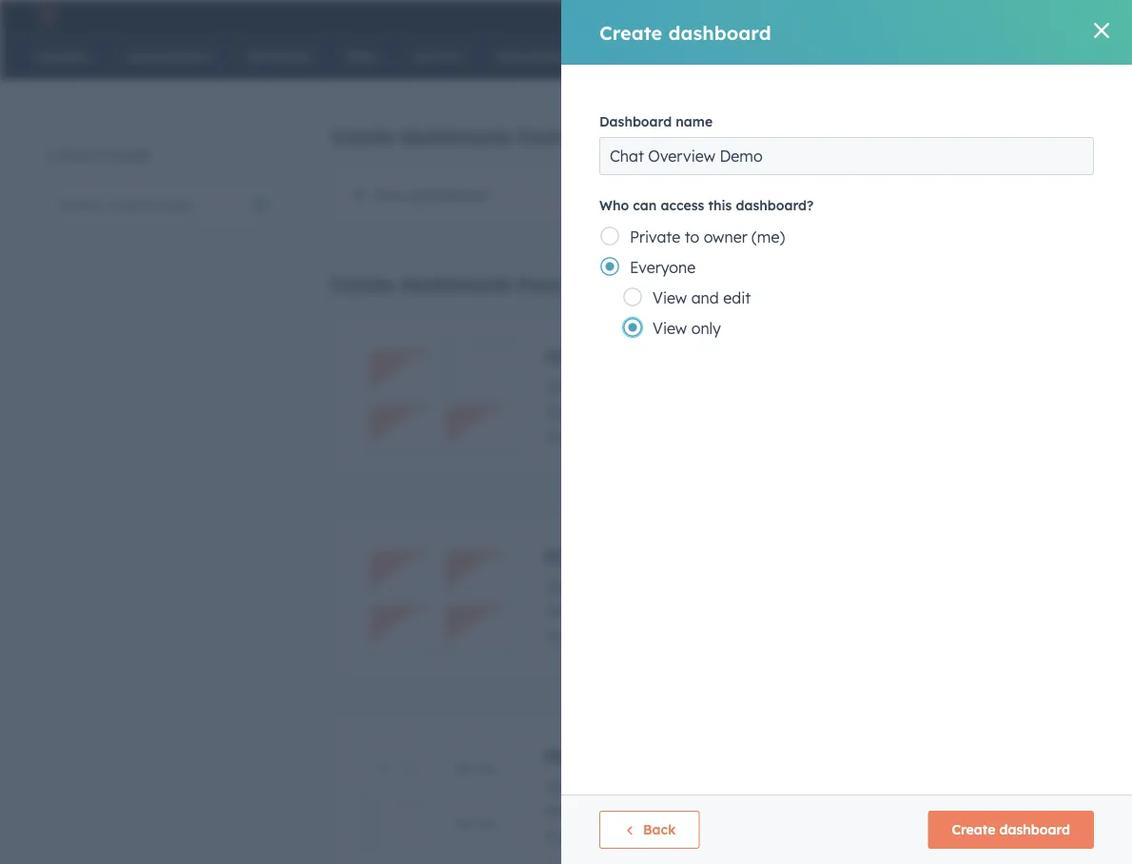 Task type: describe. For each thing, give the bounding box(es) containing it.
dashboard inside button
[[1000, 821, 1071, 838]]

reports up chat. in the right of the page
[[748, 377, 799, 396]]

show for email overview
[[837, 577, 874, 596]]

Search search field
[[46, 186, 284, 224]]

0 horizontal spatial 9
[[611, 826, 619, 845]]

reports down email.
[[678, 627, 730, 646]]

on
[[880, 777, 898, 796]]

team for chat
[[581, 400, 619, 419]]

dashboard inside marketing start with a dashboard of 9 reports that focus on your website performance. also performance and contact activity. includes 9 default reports
[[633, 777, 711, 796]]

made
[[1048, 7, 1081, 23]]

a for email
[[620, 577, 629, 596]]

dashboard
[[599, 113, 672, 130]]

upgrade
[[739, 9, 792, 25]]

start inside marketing start with a dashboard of 9 reports that focus on your website performance. also performance and contact activity. includes 9 default reports
[[545, 777, 581, 796]]

access
[[661, 197, 704, 214]]

contact
[[809, 800, 864, 819]]

New dashboard checkbox
[[331, 164, 1045, 226]]

chat.
[[721, 400, 756, 419]]

includes inside marketing start with a dashboard of 9 reports that focus on your website performance. also performance and contact activity. includes 9 default reports
[[545, 826, 606, 845]]

settings link
[[918, 0, 958, 30]]

that for chat overview
[[804, 377, 833, 396]]

self made
[[1023, 7, 1081, 23]]

and inside marketing start with a dashboard of 9 reports that focus on your website performance. also performance and contact activity. includes 9 default reports
[[777, 800, 805, 819]]

marketing start with a dashboard of 9 reports that focus on your website performance. also performance and contact activity. includes 9 default reports
[[545, 744, 994, 845]]

private
[[630, 227, 681, 246]]

receives for email overview
[[623, 600, 681, 619]]

help button
[[886, 0, 918, 30]]

default for chat overview
[[624, 427, 674, 446]]

back
[[643, 821, 676, 838]]

templates
[[570, 272, 664, 296]]

Search HubSpot search field
[[865, 40, 1098, 72]]

settings image
[[929, 9, 947, 26]]

reports down chat. in the right of the page
[[678, 427, 730, 446]]

view for view and edit
[[653, 288, 687, 307]]

menu containing self made
[[707, 0, 1110, 38]]

who can access this dashboard?
[[599, 197, 814, 214]]

activity.
[[868, 800, 924, 819]]

reports up performance
[[747, 777, 799, 796]]

owner
[[704, 227, 748, 246]]

scratch
[[570, 125, 639, 148]]

create dashboards from templates
[[331, 272, 664, 296]]

email
[[545, 544, 599, 568]]

help image
[[893, 9, 910, 26]]

default inside marketing start with a dashboard of 9 reports that focus on your website performance. also performance and contact activity. includes 9 default reports
[[623, 826, 674, 845]]

only
[[691, 319, 721, 338]]

that for email overview
[[804, 577, 833, 596]]

dashboard inside email overview start with a dashboard of 6 reports that show the kind of requests your team receives over email. includes 6 default reports
[[633, 577, 711, 596]]

requests for email overview
[[959, 577, 1021, 596]]

new
[[374, 186, 406, 205]]

your for chat overview
[[545, 400, 577, 419]]

dashboards for templates
[[400, 272, 512, 296]]

dashboard?
[[736, 197, 814, 214]]

includes for chat
[[545, 427, 606, 446]]

default for email overview
[[624, 627, 674, 646]]

from for scratch
[[518, 125, 564, 148]]

everyone
[[630, 258, 696, 277]]

create inside button
[[952, 821, 996, 838]]

email.
[[721, 600, 764, 619]]

view only
[[653, 319, 721, 338]]

who
[[599, 197, 629, 214]]

hubspot link
[[23, 4, 71, 27]]

1 14 from the left
[[57, 147, 71, 163]]

create down new
[[331, 272, 394, 296]]

1-
[[46, 147, 57, 163]]

chat overview start with a dashboard of 6 reports that show the kind of requests your team receives over chat. includes 6 default reports
[[545, 344, 1021, 446]]

create dashboard button
[[928, 811, 1094, 849]]



Task type: locate. For each thing, give the bounding box(es) containing it.
1 menu item from the left
[[804, 0, 846, 30]]

view
[[653, 288, 687, 307], [653, 319, 687, 338]]

marketplaces button
[[846, 0, 886, 30]]

with down email
[[585, 577, 616, 596]]

chat
[[545, 344, 590, 368]]

1 vertical spatial team
[[581, 600, 619, 619]]

None checkbox
[[331, 711, 1045, 864]]

2 receives from the top
[[623, 600, 681, 619]]

a inside email overview start with a dashboard of 6 reports that show the kind of requests your team receives over email. includes 6 default reports
[[620, 577, 629, 596]]

2 over from the top
[[686, 600, 717, 619]]

self
[[1023, 7, 1045, 23]]

that inside the chat overview start with a dashboard of 6 reports that show the kind of requests your team receives over chat. includes 6 default reports
[[804, 377, 833, 396]]

receives
[[623, 400, 681, 419], [623, 600, 681, 619]]

2 vertical spatial that
[[803, 777, 833, 796]]

1 view from the top
[[653, 288, 687, 307]]

with down chat
[[585, 377, 616, 396]]

show inside the chat overview start with a dashboard of 6 reports that show the kind of requests your team receives over chat. includes 6 default reports
[[837, 377, 874, 396]]

create down 'website'
[[952, 821, 996, 838]]

dashboard
[[668, 20, 771, 44], [410, 186, 488, 205], [633, 377, 711, 396], [633, 577, 711, 596], [633, 777, 711, 796], [1000, 821, 1071, 838]]

0 vertical spatial a
[[620, 377, 629, 396]]

search image
[[1089, 48, 1106, 65]]

includes for email
[[545, 627, 606, 646]]

from
[[518, 125, 564, 148], [518, 272, 564, 296]]

0 horizontal spatial and
[[691, 288, 719, 307]]

edit
[[723, 288, 751, 307]]

0 vertical spatial that
[[804, 377, 833, 396]]

dashboard name
[[599, 113, 713, 130]]

2 show from the top
[[837, 577, 874, 596]]

self made button
[[990, 0, 1110, 30]]

2 a from the top
[[620, 577, 629, 596]]

a for chat
[[620, 377, 629, 396]]

receives for chat overview
[[623, 400, 681, 419]]

1 vertical spatial and
[[777, 800, 805, 819]]

2 vertical spatial includes
[[545, 826, 606, 845]]

start inside email overview start with a dashboard of 6 reports that show the kind of requests your team receives over email. includes 6 default reports
[[545, 577, 581, 596]]

overview for email overview
[[605, 544, 695, 568]]

9
[[735, 777, 743, 796], [611, 826, 619, 845]]

1 the from the top
[[878, 377, 901, 396]]

performance.
[[545, 800, 641, 819]]

menu item
[[804, 0, 846, 30], [958, 0, 990, 30]]

team inside the chat overview start with a dashboard of 6 reports that show the kind of requests your team receives over chat. includes 6 default reports
[[581, 400, 619, 419]]

private to owner (me)
[[630, 227, 785, 246]]

1 vertical spatial includes
[[545, 627, 606, 646]]

1 vertical spatial over
[[686, 600, 717, 619]]

menu item left ruby anderson image
[[958, 0, 990, 30]]

0 vertical spatial the
[[878, 377, 901, 396]]

your inside the chat overview start with a dashboard of 6 reports that show the kind of requests your team receives over chat. includes 6 default reports
[[545, 400, 577, 419]]

the inside email overview start with a dashboard of 6 reports that show the kind of requests your team receives over email. includes 6 default reports
[[878, 577, 901, 596]]

0 vertical spatial from
[[518, 125, 564, 148]]

1 vertical spatial from
[[518, 272, 564, 296]]

your down chat
[[545, 400, 577, 419]]

1 that from the top
[[804, 377, 833, 396]]

show for chat overview
[[837, 377, 874, 396]]

create dashboard up the name
[[599, 20, 771, 44]]

overview down view only
[[596, 344, 686, 368]]

0 vertical spatial kind
[[906, 377, 936, 396]]

3 a from the top
[[620, 777, 629, 796]]

hubspot image
[[34, 4, 57, 27]]

over for email overview
[[686, 600, 717, 619]]

2 start from the top
[[545, 577, 581, 596]]

the for chat overview
[[878, 377, 901, 396]]

that inside email overview start with a dashboard of 6 reports that show the kind of requests your team receives over email. includes 6 default reports
[[804, 577, 833, 596]]

0 vertical spatial with
[[585, 377, 616, 396]]

2 vertical spatial a
[[620, 777, 629, 796]]

0 vertical spatial overview
[[596, 344, 686, 368]]

start inside the chat overview start with a dashboard of 6 reports that show the kind of requests your team receives over chat. includes 6 default reports
[[545, 377, 581, 396]]

over
[[686, 400, 717, 419], [686, 600, 717, 619]]

your right on
[[902, 777, 934, 796]]

over inside the chat overview start with a dashboard of 6 reports that show the kind of requests your team receives over chat. includes 6 default reports
[[686, 400, 717, 419]]

0 vertical spatial view
[[653, 288, 687, 307]]

team for email
[[581, 600, 619, 619]]

includes
[[545, 427, 606, 446], [545, 627, 606, 646], [545, 826, 606, 845]]

the
[[878, 377, 901, 396], [878, 577, 901, 596]]

dashboards up the new dashboard
[[400, 125, 512, 148]]

receives inside email overview start with a dashboard of 6 reports that show the kind of requests your team receives over email. includes 6 default reports
[[623, 600, 681, 619]]

view left the only
[[653, 319, 687, 338]]

email overview start with a dashboard of 6 reports that show the kind of requests your team receives over email. includes 6 default reports
[[545, 544, 1021, 646]]

overview inside email overview start with a dashboard of 6 reports that show the kind of requests your team receives over email. includes 6 default reports
[[605, 544, 695, 568]]

2 kind from the top
[[906, 577, 936, 596]]

requests
[[959, 377, 1021, 396], [959, 577, 1021, 596]]

receives left email.
[[623, 600, 681, 619]]

from left "templates"
[[518, 272, 564, 296]]

create dashboard
[[599, 20, 771, 44], [952, 821, 1071, 838]]

a
[[620, 377, 629, 396], [620, 577, 629, 596], [620, 777, 629, 796]]

from left scratch
[[518, 125, 564, 148]]

1 kind from the top
[[906, 377, 936, 396]]

create dashboards from scratch
[[331, 125, 639, 148]]

that inside marketing start with a dashboard of 9 reports that focus on your website performance. also performance and contact activity. includes 9 default reports
[[803, 777, 833, 796]]

requests for chat overview
[[959, 377, 1021, 396]]

over for chat overview
[[686, 400, 717, 419]]

and left contact
[[777, 800, 805, 819]]

0 vertical spatial default
[[624, 427, 674, 446]]

2 14 from the left
[[92, 147, 106, 163]]

0 vertical spatial team
[[581, 400, 619, 419]]

create
[[599, 20, 663, 44], [331, 125, 394, 148], [331, 272, 394, 296], [952, 821, 996, 838]]

Dashboard name text field
[[599, 137, 1094, 175]]

1 show from the top
[[837, 377, 874, 396]]

0 vertical spatial start
[[545, 377, 581, 396]]

overview inside the chat overview start with a dashboard of 6 reports that show the kind of requests your team receives over chat. includes 6 default reports
[[596, 344, 686, 368]]

your
[[545, 400, 577, 419], [545, 600, 577, 619], [902, 777, 934, 796]]

kind inside the chat overview start with a dashboard of 6 reports that show the kind of requests your team receives over chat. includes 6 default reports
[[906, 377, 936, 396]]

marketplaces image
[[857, 9, 874, 26]]

team inside email overview start with a dashboard of 6 reports that show the kind of requests your team receives over email. includes 6 default reports
[[581, 600, 619, 619]]

create up dashboard
[[599, 20, 663, 44]]

requests inside email overview start with a dashboard of 6 reports that show the kind of requests your team receives over email. includes 6 default reports
[[959, 577, 1021, 596]]

2 the from the top
[[878, 577, 901, 596]]

includes inside the chat overview start with a dashboard of 6 reports that show the kind of requests your team receives over chat. includes 6 default reports
[[545, 427, 606, 446]]

2 includes from the top
[[545, 627, 606, 646]]

0 horizontal spatial create dashboard
[[599, 20, 771, 44]]

with for chat
[[585, 377, 616, 396]]

reports up email.
[[748, 577, 799, 596]]

performance
[[680, 800, 773, 819]]

includes inside email overview start with a dashboard of 6 reports that show the kind of requests your team receives over email. includes 6 default reports
[[545, 627, 606, 646]]

2 from from the top
[[518, 272, 564, 296]]

1 vertical spatial view
[[653, 319, 687, 338]]

start down chat
[[545, 377, 581, 396]]

9 down performance.
[[611, 826, 619, 845]]

with inside marketing start with a dashboard of 9 reports that focus on your website performance. also performance and contact activity. includes 9 default reports
[[585, 777, 616, 796]]

kind for email overview
[[906, 577, 936, 596]]

2 vertical spatial with
[[585, 777, 616, 796]]

focus
[[837, 777, 876, 796]]

none checkbox containing marketing
[[331, 711, 1045, 864]]

2 vertical spatial start
[[545, 777, 581, 796]]

name
[[676, 113, 713, 130]]

1 vertical spatial receives
[[623, 600, 681, 619]]

create up new
[[331, 125, 394, 148]]

0 vertical spatial receives
[[623, 400, 681, 419]]

create dashboard down 'website'
[[952, 821, 1071, 838]]

team
[[581, 400, 619, 419], [581, 600, 619, 619]]

1 includes from the top
[[545, 427, 606, 446]]

default inside email overview start with a dashboard of 6 reports that show the kind of requests your team receives over email. includes 6 default reports
[[624, 627, 674, 646]]

results
[[110, 147, 151, 163]]

search button
[[1079, 40, 1115, 72]]

overview
[[596, 344, 686, 368], [605, 544, 695, 568]]

view for view only
[[653, 319, 687, 338]]

6
[[735, 377, 743, 396], [611, 427, 619, 446], [735, 577, 743, 596], [611, 627, 619, 646]]

14
[[57, 147, 71, 163], [92, 147, 106, 163]]

9 up performance
[[735, 777, 743, 796]]

receives inside the chat overview start with a dashboard of 6 reports that show the kind of requests your team receives over chat. includes 6 default reports
[[623, 400, 681, 419]]

start for email
[[545, 577, 581, 596]]

2 view from the top
[[653, 319, 687, 338]]

requests inside the chat overview start with a dashboard of 6 reports that show the kind of requests your team receives over chat. includes 6 default reports
[[959, 377, 1021, 396]]

view and edit
[[653, 288, 751, 307]]

view down the everyone
[[653, 288, 687, 307]]

show inside email overview start with a dashboard of 6 reports that show the kind of requests your team receives over email. includes 6 default reports
[[837, 577, 874, 596]]

1 vertical spatial default
[[624, 627, 674, 646]]

1 vertical spatial your
[[545, 600, 577, 619]]

start up performance.
[[545, 777, 581, 796]]

None checkbox
[[331, 311, 1045, 481], [331, 511, 1045, 680], [331, 311, 1045, 481], [331, 511, 1045, 680]]

1 vertical spatial show
[[837, 577, 874, 596]]

overview for chat overview
[[596, 344, 686, 368]]

website
[[939, 777, 994, 796]]

dashboards
[[400, 125, 512, 148], [400, 272, 512, 296]]

2 that from the top
[[804, 577, 833, 596]]

1 vertical spatial that
[[804, 577, 833, 596]]

team down email
[[581, 600, 619, 619]]

1 vertical spatial dashboards
[[400, 272, 512, 296]]

default inside the chat overview start with a dashboard of 6 reports that show the kind of requests your team receives over chat. includes 6 default reports
[[624, 427, 674, 446]]

your down email
[[545, 600, 577, 619]]

1-14 of 14 results
[[46, 147, 151, 163]]

your inside email overview start with a dashboard of 6 reports that show the kind of requests your team receives over email. includes 6 default reports
[[545, 600, 577, 619]]

of
[[75, 147, 88, 163], [716, 377, 730, 396], [940, 377, 955, 396], [716, 577, 730, 596], [940, 577, 955, 596], [716, 777, 730, 796]]

over left chat. in the right of the page
[[686, 400, 717, 419]]

1 vertical spatial the
[[878, 577, 901, 596]]

close image
[[1094, 23, 1110, 38]]

with for email
[[585, 577, 616, 596]]

1 vertical spatial requests
[[959, 577, 1021, 596]]

a inside marketing start with a dashboard of 9 reports that focus on your website performance. also performance and contact activity. includes 9 default reports
[[620, 777, 629, 796]]

dashboard inside the chat overview start with a dashboard of 6 reports that show the kind of requests your team receives over chat. includes 6 default reports
[[633, 377, 711, 396]]

includes down performance.
[[545, 826, 606, 845]]

1 vertical spatial start
[[545, 577, 581, 596]]

start
[[545, 377, 581, 396], [545, 577, 581, 596], [545, 777, 581, 796]]

1 vertical spatial a
[[620, 577, 629, 596]]

kind inside email overview start with a dashboard of 6 reports that show the kind of requests your team receives over email. includes 6 default reports
[[906, 577, 936, 596]]

menu item left marketplaces image on the right top of the page
[[804, 0, 846, 30]]

can
[[633, 197, 657, 214]]

and
[[691, 288, 719, 307], [777, 800, 805, 819]]

start for chat
[[545, 377, 581, 396]]

1 over from the top
[[686, 400, 717, 419]]

1 vertical spatial 9
[[611, 826, 619, 845]]

1 horizontal spatial menu item
[[958, 0, 990, 30]]

1 requests from the top
[[959, 377, 1021, 396]]

includes down chat
[[545, 427, 606, 446]]

(me)
[[752, 227, 785, 246]]

3 includes from the top
[[545, 826, 606, 845]]

1 vertical spatial with
[[585, 577, 616, 596]]

reports down performance
[[678, 826, 730, 845]]

menu
[[707, 0, 1110, 38]]

0 vertical spatial dashboards
[[400, 125, 512, 148]]

receives left chat. in the right of the page
[[623, 400, 681, 419]]

2 vertical spatial default
[[623, 826, 674, 845]]

1 horizontal spatial 9
[[735, 777, 743, 796]]

of inside marketing start with a dashboard of 9 reports that focus on your website performance. also performance and contact activity. includes 9 default reports
[[716, 777, 730, 796]]

kind
[[906, 377, 936, 396], [906, 577, 936, 596]]

0 vertical spatial and
[[691, 288, 719, 307]]

2 team from the top
[[581, 600, 619, 619]]

ruby anderson image
[[1002, 7, 1019, 24]]

3 that from the top
[[803, 777, 833, 796]]

create dashboard inside button
[[952, 821, 1071, 838]]

and up the only
[[691, 288, 719, 307]]

back button
[[599, 811, 700, 849]]

show
[[837, 377, 874, 396], [837, 577, 874, 596]]

3 start from the top
[[545, 777, 581, 796]]

start down email
[[545, 577, 581, 596]]

upgrade image
[[718, 9, 735, 26]]

2 with from the top
[[585, 577, 616, 596]]

overview right email
[[605, 544, 695, 568]]

dashboards down the new dashboard
[[400, 272, 512, 296]]

0 vertical spatial your
[[545, 400, 577, 419]]

reports
[[748, 377, 799, 396], [678, 427, 730, 446], [748, 577, 799, 596], [678, 627, 730, 646], [747, 777, 799, 796], [678, 826, 730, 845]]

to
[[685, 227, 700, 246]]

that
[[804, 377, 833, 396], [804, 577, 833, 596], [803, 777, 833, 796]]

1 receives from the top
[[623, 400, 681, 419]]

1 a from the top
[[620, 377, 629, 396]]

with inside the chat overview start with a dashboard of 6 reports that show the kind of requests your team receives over chat. includes 6 default reports
[[585, 377, 616, 396]]

0 horizontal spatial 14
[[57, 147, 71, 163]]

1 team from the top
[[581, 400, 619, 419]]

a inside the chat overview start with a dashboard of 6 reports that show the kind of requests your team receives over chat. includes 6 default reports
[[620, 377, 629, 396]]

with up performance.
[[585, 777, 616, 796]]

1 horizontal spatial and
[[777, 800, 805, 819]]

1 with from the top
[[585, 377, 616, 396]]

over inside email overview start with a dashboard of 6 reports that show the kind of requests your team receives over email. includes 6 default reports
[[686, 600, 717, 619]]

this
[[708, 197, 732, 214]]

1 horizontal spatial 14
[[92, 147, 106, 163]]

from for templates
[[518, 272, 564, 296]]

0 horizontal spatial menu item
[[804, 0, 846, 30]]

team down chat
[[581, 400, 619, 419]]

your inside marketing start with a dashboard of 9 reports that focus on your website performance. also performance and contact activity. includes 9 default reports
[[902, 777, 934, 796]]

1 vertical spatial overview
[[605, 544, 695, 568]]

includes down email
[[545, 627, 606, 646]]

dashboards for scratch
[[400, 125, 512, 148]]

2 requests from the top
[[959, 577, 1021, 596]]

1 vertical spatial create dashboard
[[952, 821, 1071, 838]]

over left email.
[[686, 600, 717, 619]]

the inside the chat overview start with a dashboard of 6 reports that show the kind of requests your team receives over chat. includes 6 default reports
[[878, 377, 901, 396]]

the for email overview
[[878, 577, 901, 596]]

1 vertical spatial kind
[[906, 577, 936, 596]]

2 menu item from the left
[[958, 0, 990, 30]]

1 start from the top
[[545, 377, 581, 396]]

also
[[646, 800, 676, 819]]

new dashboard
[[374, 186, 488, 205]]

dashboard inside option
[[410, 186, 488, 205]]

your for email overview
[[545, 600, 577, 619]]

0 vertical spatial show
[[837, 377, 874, 396]]

0 vertical spatial create dashboard
[[599, 20, 771, 44]]

2 vertical spatial your
[[902, 777, 934, 796]]

1 horizontal spatial create dashboard
[[952, 821, 1071, 838]]

2 dashboards from the top
[[400, 272, 512, 296]]

0 vertical spatial 9
[[735, 777, 743, 796]]

0 vertical spatial includes
[[545, 427, 606, 446]]

3 with from the top
[[585, 777, 616, 796]]

with inside email overview start with a dashboard of 6 reports that show the kind of requests your team receives over email. includes 6 default reports
[[585, 577, 616, 596]]

with
[[585, 377, 616, 396], [585, 577, 616, 596], [585, 777, 616, 796]]

1 dashboards from the top
[[400, 125, 512, 148]]

marketing
[[545, 744, 643, 767]]

kind for chat overview
[[906, 377, 936, 396]]

1 from from the top
[[518, 125, 564, 148]]

0 vertical spatial over
[[686, 400, 717, 419]]

default
[[624, 427, 674, 446], [624, 627, 674, 646], [623, 826, 674, 845]]

0 vertical spatial requests
[[959, 377, 1021, 396]]



Task type: vqa. For each thing, say whether or not it's contained in the screenshot.
the leftmost 9
yes



